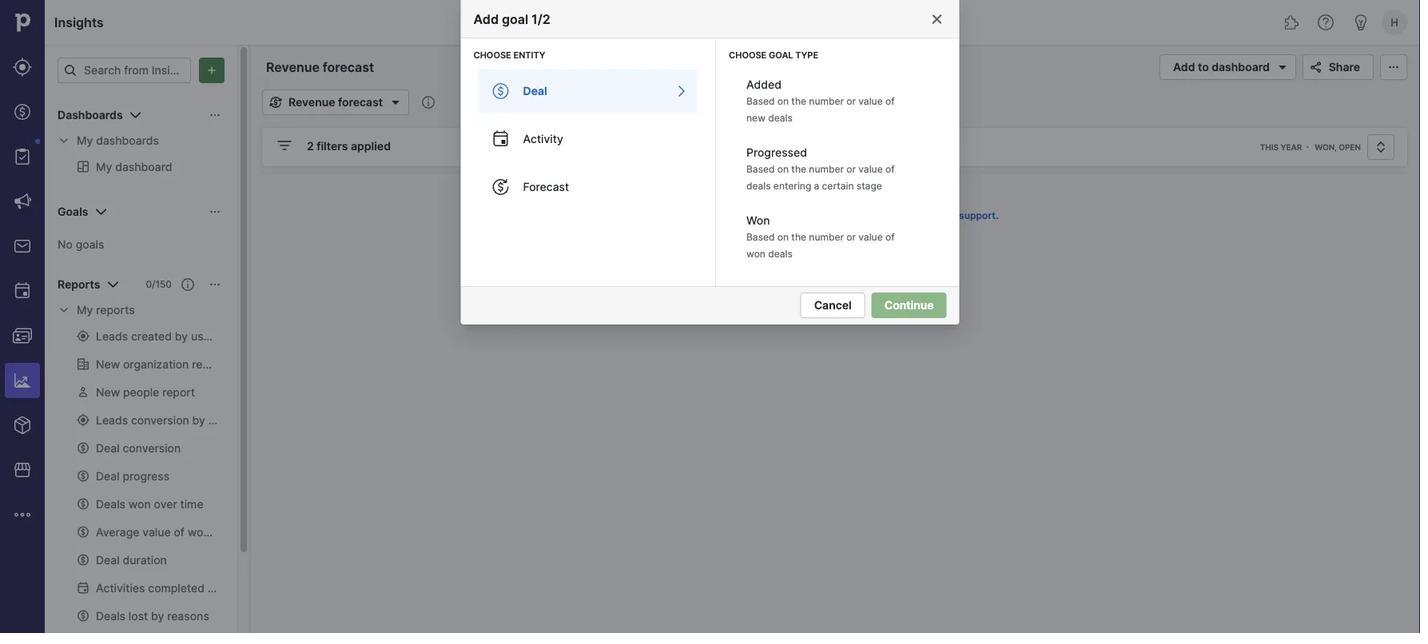 Task type: describe. For each thing, give the bounding box(es) containing it.
1 vertical spatial dashboards
[[96, 134, 159, 147]]

added based on the number or value of new deals
[[747, 78, 895, 123]]

won based on the number or value of won deals
[[747, 213, 895, 259]]

based for progressed
[[747, 163, 775, 175]]

contacts image
[[13, 326, 32, 345]]

color secondary image for my reports
[[58, 304, 70, 317]]

continue button
[[872, 293, 947, 318]]

year
[[1281, 142, 1302, 152]]

choose entity
[[474, 50, 546, 60]]

based for won
[[747, 231, 775, 243]]

add to dashboard
[[1173, 60, 1270, 74]]

persists,
[[815, 210, 854, 221]]

applied
[[351, 139, 391, 153]]

color primary image inside the add to dashboard button
[[1273, 58, 1292, 77]]

more image
[[13, 505, 32, 524]]

the right the if
[[758, 210, 773, 221]]

info image
[[422, 96, 435, 109]]

the for added
[[792, 95, 807, 107]]

something
[[772, 181, 829, 194]]

won
[[747, 248, 766, 259]]

insights
[[54, 14, 104, 30]]

or for progressed
[[847, 163, 856, 175]]

campaigns image
[[13, 192, 32, 211]]

color primary image inside the revenue forecast button
[[386, 93, 405, 112]]

choose for activity
[[474, 50, 511, 60]]

continue
[[885, 299, 934, 312]]

color primary image inside "dashboards" button
[[209, 109, 221, 121]]

add for add goal 1/2
[[474, 11, 499, 27]]

new
[[747, 112, 766, 123]]

0 vertical spatial reports
[[58, 278, 100, 291]]

color undefined image
[[13, 147, 32, 166]]

my for my dashboards
[[77, 134, 93, 147]]

goals button
[[45, 199, 237, 225]]

added
[[747, 78, 782, 91]]

of for added
[[886, 95, 895, 107]]

open
[[1339, 142, 1361, 152]]

share
[[1329, 60, 1360, 74]]

went
[[832, 181, 858, 194]]

entering
[[774, 180, 812, 191]]

if
[[749, 210, 755, 221]]

home image
[[10, 10, 34, 34]]

deals inside progressed based on the number or value of deals entering a certain stage
[[747, 180, 771, 191]]

contact our customer support. link
[[857, 210, 999, 221]]

based for added
[[747, 95, 775, 107]]

deals for added
[[768, 112, 793, 123]]

color primary inverted image
[[202, 64, 221, 77]]

color primary image inside the revenue forecast button
[[266, 96, 285, 109]]

deals image
[[13, 102, 32, 121]]

progressed based on the number or value of deals entering a certain stage
[[747, 145, 895, 191]]

on for added
[[778, 95, 789, 107]]

on for won
[[778, 231, 789, 243]]

2 filters applied
[[307, 139, 391, 153]]

2
[[307, 139, 314, 153]]

color secondary image for my dashboards
[[58, 134, 70, 147]]

cancel button
[[801, 293, 865, 318]]

customer
[[913, 210, 957, 221]]

number for progressed
[[809, 163, 844, 175]]

progressed
[[747, 145, 807, 159]]

please
[[671, 210, 701, 221]]

cancel
[[814, 299, 852, 312]]

value for won
[[859, 231, 883, 243]]

0/150
[[146, 279, 172, 290]]

a
[[814, 180, 820, 191]]

my dashboards
[[77, 134, 159, 147]]

1 vertical spatial goals
[[76, 237, 104, 251]]



Task type: vqa. For each thing, say whether or not it's contained in the screenshot.
third on from the bottom
yes



Task type: locate. For each thing, give the bounding box(es) containing it.
filters
[[317, 139, 348, 153]]

revenue
[[289, 96, 335, 109]]

color primary image
[[931, 13, 944, 26], [491, 82, 510, 101], [386, 93, 405, 112], [126, 106, 145, 125], [491, 129, 510, 149], [1372, 141, 1391, 153], [491, 177, 510, 197], [103, 275, 123, 294], [181, 278, 194, 291], [209, 278, 221, 291]]

deals inside won based on the number or value of won deals
[[768, 248, 793, 259]]

number down type
[[809, 95, 844, 107]]

value for added
[[859, 95, 883, 107]]

1 vertical spatial my
[[77, 303, 93, 317]]

deals up the if
[[747, 180, 771, 191]]

marketplace image
[[13, 460, 32, 480]]

goal for type
[[769, 50, 793, 60]]

goal
[[502, 11, 528, 27], [769, 50, 793, 60]]

color secondary image left my reports
[[58, 304, 70, 317]]

or inside added based on the number or value of new deals
[[847, 95, 856, 107]]

of inside progressed based on the number or value of deals entering a certain stage
[[886, 163, 895, 175]]

1 choose from the left
[[474, 50, 511, 60]]

please try again. if the problem persists, contact our customer support.
[[671, 210, 999, 221]]

or inside won based on the number or value of won deals
[[847, 231, 856, 243]]

1 vertical spatial based
[[747, 163, 775, 175]]

based inside won based on the number or value of won deals
[[747, 231, 775, 243]]

the up entering on the right top of the page
[[792, 163, 807, 175]]

menu
[[0, 0, 45, 633]]

1 my from the top
[[77, 134, 93, 147]]

based down added
[[747, 95, 775, 107]]

stage
[[857, 180, 882, 191]]

of for won
[[886, 231, 895, 243]]

the inside won based on the number or value of won deals
[[792, 231, 807, 243]]

2 vertical spatial of
[[886, 231, 895, 243]]

activities image
[[13, 281, 32, 301]]

goals inside button
[[58, 205, 88, 219]]

on
[[778, 95, 789, 107], [778, 163, 789, 175], [778, 231, 789, 243]]

certain
[[822, 180, 854, 191]]

0 vertical spatial dashboards
[[58, 108, 123, 122]]

try
[[704, 210, 717, 221]]

this year
[[1260, 142, 1302, 152]]

color primary image inside 'share' button
[[1307, 61, 1326, 74]]

the for progressed
[[792, 163, 807, 175]]

the
[[792, 95, 807, 107], [792, 163, 807, 175], [758, 210, 773, 221], [792, 231, 807, 243]]

1 or from the top
[[847, 95, 856, 107]]

0 vertical spatial color secondary image
[[58, 134, 70, 147]]

the down type
[[792, 95, 807, 107]]

or
[[847, 95, 856, 107], [847, 163, 856, 175], [847, 231, 856, 243]]

number
[[809, 95, 844, 107], [809, 163, 844, 175], [809, 231, 844, 243]]

add up choose entity
[[474, 11, 499, 27]]

dashboards inside button
[[58, 108, 123, 122]]

1 on from the top
[[778, 95, 789, 107]]

0 horizontal spatial add
[[474, 11, 499, 27]]

0 horizontal spatial goal
[[502, 11, 528, 27]]

or down persists,
[[847, 231, 856, 243]]

value inside progressed based on the number or value of deals entering a certain stage
[[859, 163, 883, 175]]

1/2
[[532, 11, 551, 27]]

0 horizontal spatial choose
[[474, 50, 511, 60]]

1 horizontal spatial goal
[[769, 50, 793, 60]]

deal
[[523, 84, 547, 98]]

this
[[1260, 142, 1279, 152]]

1 value from the top
[[859, 95, 883, 107]]

number for added
[[809, 95, 844, 107]]

the for won
[[792, 231, 807, 243]]

1 horizontal spatial add
[[1173, 60, 1195, 74]]

dashboards
[[58, 108, 123, 122], [96, 134, 159, 147]]

won,
[[1315, 142, 1337, 152]]

based inside progressed based on the number or value of deals entering a certain stage
[[747, 163, 775, 175]]

goal left the 1/2
[[502, 11, 528, 27]]

or for added
[[847, 95, 856, 107]]

0 vertical spatial of
[[886, 95, 895, 107]]

entity
[[514, 50, 546, 60]]

on inside added based on the number or value of new deals
[[778, 95, 789, 107]]

value inside added based on the number or value of new deals
[[859, 95, 883, 107]]

1 vertical spatial deals
[[747, 180, 771, 191]]

goals right no
[[76, 237, 104, 251]]

my for my reports
[[77, 303, 93, 317]]

or up went
[[847, 163, 856, 175]]

contact
[[857, 210, 892, 221]]

0 vertical spatial based
[[747, 95, 775, 107]]

dashboards up my dashboards on the top of the page
[[58, 108, 123, 122]]

0 vertical spatial my
[[77, 134, 93, 147]]

color primary image
[[1273, 58, 1292, 77], [1307, 61, 1326, 74], [1384, 61, 1404, 74], [64, 64, 77, 77], [266, 96, 285, 109], [209, 109, 221, 121], [275, 136, 294, 155], [91, 202, 111, 221], [209, 205, 221, 218]]

2 or from the top
[[847, 163, 856, 175]]

0 vertical spatial deals
[[768, 112, 793, 123]]

of inside added based on the number or value of new deals
[[886, 95, 895, 107]]

h button
[[1379, 6, 1411, 38]]

1 vertical spatial number
[[809, 163, 844, 175]]

of for progressed
[[886, 163, 895, 175]]

0 vertical spatial number
[[809, 95, 844, 107]]

2 value from the top
[[859, 163, 883, 175]]

3 of from the top
[[886, 231, 895, 243]]

2 vertical spatial deals
[[768, 248, 793, 259]]

number down please try again. if the problem persists, contact our customer support.
[[809, 231, 844, 243]]

color active image
[[672, 82, 691, 101]]

1 horizontal spatial choose
[[729, 50, 767, 60]]

number inside added based on the number or value of new deals
[[809, 95, 844, 107]]

number for won
[[809, 231, 844, 243]]

quick help image
[[1316, 13, 1336, 32]]

choose up added
[[729, 50, 767, 60]]

revenue forecast
[[289, 96, 383, 109]]

1 vertical spatial reports
[[96, 303, 135, 317]]

goal left type
[[769, 50, 793, 60]]

0 vertical spatial goal
[[502, 11, 528, 27]]

1 vertical spatial color secondary image
[[58, 304, 70, 317]]

h
[[1391, 16, 1399, 28]]

reports
[[58, 278, 100, 291], [96, 303, 135, 317]]

on for progressed
[[778, 163, 789, 175]]

our
[[895, 210, 910, 221]]

2 number from the top
[[809, 163, 844, 175]]

sales assistant image
[[1352, 13, 1371, 32]]

problem
[[775, 210, 813, 221]]

2 on from the top
[[778, 163, 789, 175]]

revenue forecast button
[[262, 90, 409, 115]]

based down the progressed
[[747, 163, 775, 175]]

support.
[[959, 210, 999, 221]]

leads image
[[13, 58, 32, 77]]

on down the problem
[[778, 231, 789, 243]]

on down the progressed
[[778, 163, 789, 175]]

reports up my reports
[[58, 278, 100, 291]]

2 vertical spatial on
[[778, 231, 789, 243]]

activity
[[523, 132, 563, 146]]

goals up no
[[58, 205, 88, 219]]

Search Pipedrive field
[[566, 6, 854, 38]]

of inside won based on the number or value of won deals
[[886, 231, 895, 243]]

1 number from the top
[[809, 95, 844, 107]]

3 value from the top
[[859, 231, 883, 243]]

Search from Insights text field
[[58, 58, 191, 83]]

share button
[[1303, 54, 1374, 80]]

0 vertical spatial goals
[[58, 205, 88, 219]]

2 my from the top
[[77, 303, 93, 317]]

3 based from the top
[[747, 231, 775, 243]]

deals inside added based on the number or value of new deals
[[768, 112, 793, 123]]

my down "dashboards" button
[[77, 134, 93, 147]]

1 based from the top
[[747, 95, 775, 107]]

based down won
[[747, 231, 775, 243]]

menu item
[[0, 358, 45, 403]]

0 vertical spatial add
[[474, 11, 499, 27]]

won
[[747, 213, 770, 227]]

type
[[796, 50, 819, 60]]

something went wrong.
[[772, 181, 898, 194]]

add
[[474, 11, 499, 27], [1173, 60, 1195, 74]]

deals for won
[[768, 248, 793, 259]]

0 vertical spatial value
[[859, 95, 883, 107]]

my down 'no goals'
[[77, 303, 93, 317]]

insights image
[[13, 371, 32, 390]]

value for progressed
[[859, 163, 883, 175]]

2 vertical spatial based
[[747, 231, 775, 243]]

no goals
[[58, 237, 104, 251]]

sales inbox image
[[13, 237, 32, 256]]

deals right new
[[768, 112, 793, 123]]

wrong.
[[861, 181, 898, 194]]

choose for based on the number or value of deals entering a certain stage
[[729, 50, 767, 60]]

again.
[[719, 210, 747, 221]]

add to dashboard button
[[1160, 54, 1296, 80]]

number inside progressed based on the number or value of deals entering a certain stage
[[809, 163, 844, 175]]

choose goal type
[[729, 50, 819, 60]]

2 of from the top
[[886, 163, 895, 175]]

3 or from the top
[[847, 231, 856, 243]]

2 vertical spatial value
[[859, 231, 883, 243]]

my reports
[[77, 303, 135, 317]]

color secondary image
[[58, 134, 70, 147], [58, 304, 70, 317]]

number inside won based on the number or value of won deals
[[809, 231, 844, 243]]

on inside progressed based on the number or value of deals entering a certain stage
[[778, 163, 789, 175]]

1 vertical spatial add
[[1173, 60, 1195, 74]]

deals right won
[[768, 248, 793, 259]]

Revenue forecast field
[[262, 57, 398, 78]]

color primary image inside "dashboards" button
[[126, 106, 145, 125]]

to
[[1198, 60, 1209, 74]]

2 vertical spatial or
[[847, 231, 856, 243]]

0 vertical spatial on
[[778, 95, 789, 107]]

on inside won based on the number or value of won deals
[[778, 231, 789, 243]]

on down added
[[778, 95, 789, 107]]

the inside added based on the number or value of new deals
[[792, 95, 807, 107]]

1 vertical spatial goal
[[769, 50, 793, 60]]

value
[[859, 95, 883, 107], [859, 163, 883, 175], [859, 231, 883, 243]]

based inside added based on the number or value of new deals
[[747, 95, 775, 107]]

2 color secondary image from the top
[[58, 304, 70, 317]]

add inside button
[[1173, 60, 1195, 74]]

1 vertical spatial of
[[886, 163, 895, 175]]

goals
[[58, 205, 88, 219], [76, 237, 104, 251]]

forecast
[[338, 96, 383, 109]]

goal for 1/2
[[502, 11, 528, 27]]

of
[[886, 95, 895, 107], [886, 163, 895, 175], [886, 231, 895, 243]]

1 vertical spatial or
[[847, 163, 856, 175]]

or inside progressed based on the number or value of deals entering a certain stage
[[847, 163, 856, 175]]

1 vertical spatial value
[[859, 163, 883, 175]]

add left to on the top of the page
[[1173, 60, 1195, 74]]

reports down 'no goals'
[[96, 303, 135, 317]]

2 vertical spatial number
[[809, 231, 844, 243]]

0 vertical spatial or
[[847, 95, 856, 107]]

the inside progressed based on the number or value of deals entering a certain stage
[[792, 163, 807, 175]]

won, open
[[1315, 142, 1361, 152]]

based
[[747, 95, 775, 107], [747, 163, 775, 175], [747, 231, 775, 243]]

deals
[[768, 112, 793, 123], [747, 180, 771, 191], [768, 248, 793, 259]]

2 choose from the left
[[729, 50, 767, 60]]

my
[[77, 134, 93, 147], [77, 303, 93, 317]]

add for add to dashboard
[[1173, 60, 1195, 74]]

dashboards down "dashboards" button
[[96, 134, 159, 147]]

1 color secondary image from the top
[[58, 134, 70, 147]]

add goal 1/2
[[474, 11, 551, 27]]

dashboards button
[[45, 102, 237, 128]]

or up progressed based on the number or value of deals entering a certain stage on the top
[[847, 95, 856, 107]]

dashboard
[[1212, 60, 1270, 74]]

choose
[[474, 50, 511, 60], [729, 50, 767, 60]]

forecast
[[523, 180, 569, 194]]

color secondary image right the color undefined icon
[[58, 134, 70, 147]]

1 vertical spatial on
[[778, 163, 789, 175]]

no
[[58, 237, 73, 251]]

or for won
[[847, 231, 856, 243]]

3 on from the top
[[778, 231, 789, 243]]

products image
[[13, 416, 32, 435]]

choose left entity
[[474, 50, 511, 60]]

2 based from the top
[[747, 163, 775, 175]]

1 of from the top
[[886, 95, 895, 107]]

3 number from the top
[[809, 231, 844, 243]]

the down the problem
[[792, 231, 807, 243]]

value inside won based on the number or value of won deals
[[859, 231, 883, 243]]

number up the a
[[809, 163, 844, 175]]



